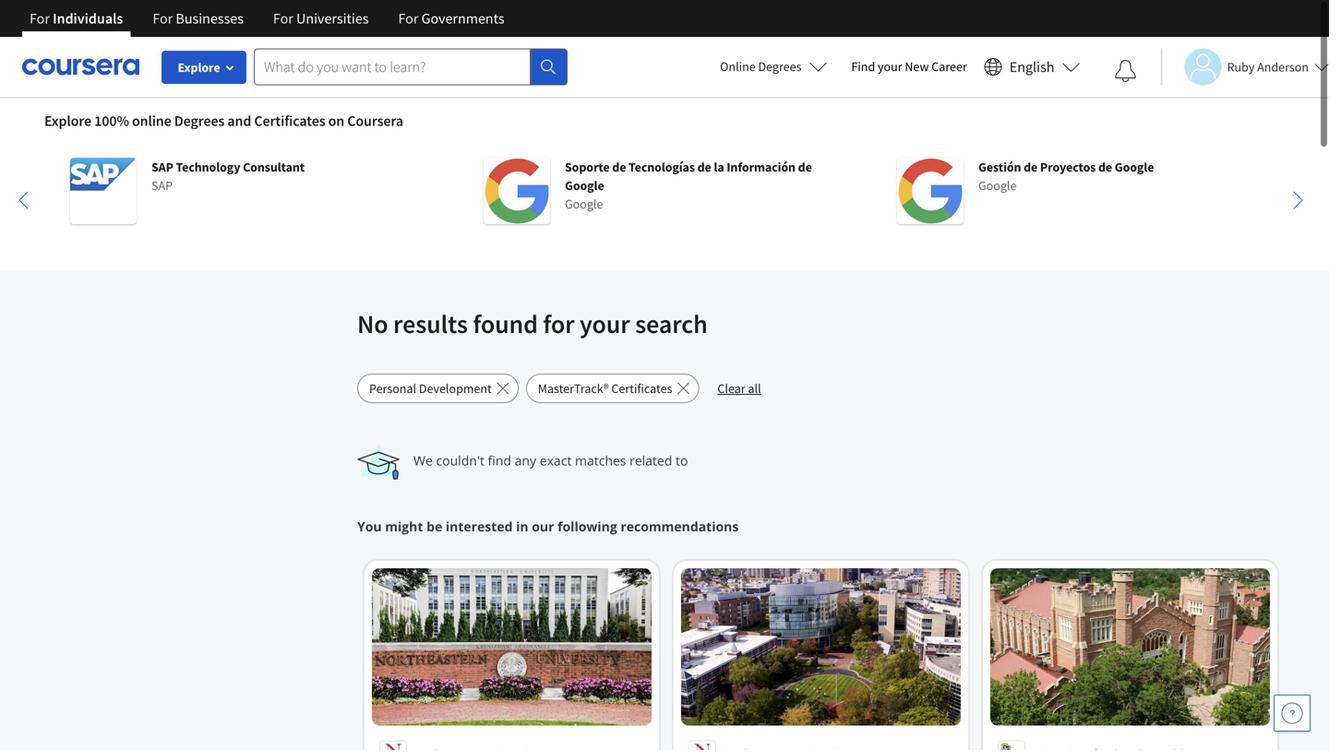 Task type: vqa. For each thing, say whether or not it's contained in the screenshot.


Task type: locate. For each thing, give the bounding box(es) containing it.
de right soporte
[[612, 158, 626, 175]]

we couldn't find any exact matches related to
[[414, 451, 688, 468]]

tecnologías
[[629, 158, 695, 175]]

1 horizontal spatial degrees
[[759, 58, 802, 75]]

gestión de proyectos de google google
[[979, 158, 1155, 193]]

1 vertical spatial certificates
[[612, 380, 673, 396]]

for left universities
[[273, 9, 293, 28]]

for left the businesses at left
[[153, 9, 173, 28]]

0 horizontal spatial google image
[[484, 157, 550, 223]]

sap
[[151, 158, 173, 175], [151, 176, 173, 193]]

2 google image from the left
[[898, 157, 964, 223]]

mastertrack®
[[538, 380, 609, 396]]

your right for
[[580, 307, 630, 339]]

1 vertical spatial explore
[[44, 111, 91, 129]]

governments
[[422, 9, 505, 28]]

explore 100% online degrees and certificates on coursera
[[44, 111, 404, 129]]

personal
[[369, 380, 417, 396]]

default results icon image
[[357, 443, 400, 479]]

english
[[1010, 58, 1055, 76]]

explore inside popup button
[[178, 59, 220, 76]]

for left individuals
[[30, 9, 50, 28]]

explore for explore
[[178, 59, 220, 76]]

for governments
[[398, 9, 505, 28]]

personal development
[[369, 380, 492, 396]]

online
[[132, 111, 171, 129]]

no results found for your search
[[357, 307, 708, 339]]

1 google image from the left
[[484, 157, 550, 223]]

proyectos
[[1041, 158, 1096, 175]]

explore
[[178, 59, 220, 76], [44, 111, 91, 129]]

1 sap from the top
[[151, 158, 173, 175]]

de right proyectos
[[1099, 158, 1113, 175]]

5 de from the left
[[1099, 158, 1113, 175]]

0 vertical spatial sap
[[151, 158, 173, 175]]

0 vertical spatial explore
[[178, 59, 220, 76]]

What do you want to learn? text field
[[254, 48, 531, 85]]

new
[[905, 58, 929, 75]]

1 horizontal spatial your
[[878, 58, 903, 75]]

de
[[612, 158, 626, 175], [698, 158, 712, 175], [798, 158, 812, 175], [1024, 158, 1038, 175], [1099, 158, 1113, 175]]

100%
[[94, 111, 129, 129]]

1 vertical spatial your
[[580, 307, 630, 339]]

no
[[357, 307, 388, 339]]

for
[[543, 307, 575, 339]]

google image for gestión de proyectos de google
[[898, 157, 964, 223]]

coursera
[[347, 111, 404, 129]]

certificates right mastertrack®
[[612, 380, 673, 396]]

we
[[414, 451, 433, 468]]

individuals
[[53, 9, 123, 28]]

following
[[558, 517, 618, 535]]

might
[[385, 517, 423, 535]]

de right gestión
[[1024, 158, 1038, 175]]

google image left gestión
[[898, 157, 964, 223]]

all
[[748, 380, 761, 396]]

technology
[[176, 158, 240, 175]]

interested
[[446, 517, 513, 535]]

1 horizontal spatial google image
[[898, 157, 964, 223]]

consultant
[[243, 158, 305, 175]]

de left la
[[698, 158, 712, 175]]

explore down for businesses
[[178, 59, 220, 76]]

personal development button
[[357, 373, 519, 403]]

0 vertical spatial your
[[878, 58, 903, 75]]

and
[[228, 111, 251, 129]]

for for universities
[[273, 9, 293, 28]]

None search field
[[254, 48, 568, 85]]

de right información
[[798, 158, 812, 175]]

sap right sap image
[[151, 176, 173, 193]]

1 vertical spatial degrees
[[174, 111, 225, 129]]

1 horizontal spatial certificates
[[612, 380, 673, 396]]

1 horizontal spatial explore
[[178, 59, 220, 76]]

certificates left on
[[254, 111, 326, 129]]

explore left 100%
[[44, 111, 91, 129]]

certificates
[[254, 111, 326, 129], [612, 380, 673, 396]]

degrees left and
[[174, 111, 225, 129]]

0 vertical spatial certificates
[[254, 111, 326, 129]]

online
[[720, 58, 756, 75]]

in
[[516, 517, 529, 535]]

degrees
[[759, 58, 802, 75], [174, 111, 225, 129]]

banner navigation
[[15, 0, 520, 37]]

find your new career
[[852, 58, 968, 75]]

our
[[532, 517, 554, 535]]

for
[[30, 9, 50, 28], [153, 9, 173, 28], [273, 9, 293, 28], [398, 9, 419, 28]]

coursera image
[[22, 52, 139, 81]]

google image
[[484, 157, 550, 223], [898, 157, 964, 223]]

related
[[630, 451, 673, 468]]

degrees right online
[[759, 58, 802, 75]]

clear
[[718, 380, 746, 396]]

google image left soporte
[[484, 157, 550, 223]]

2 for from the left
[[153, 9, 173, 28]]

mastertrack® certificates
[[538, 380, 673, 396]]

1 de from the left
[[612, 158, 626, 175]]

la
[[714, 158, 725, 175]]

gestión
[[979, 158, 1022, 175]]

0 horizontal spatial explore
[[44, 111, 91, 129]]

google
[[1115, 158, 1155, 175], [565, 176, 604, 193], [979, 176, 1017, 193], [565, 195, 603, 211]]

soporte
[[565, 158, 610, 175]]

1 vertical spatial sap
[[151, 176, 173, 193]]

3 for from the left
[[273, 9, 293, 28]]

you might be interested in our following recommendations
[[357, 517, 739, 535]]

4 for from the left
[[398, 9, 419, 28]]

your
[[878, 58, 903, 75], [580, 307, 630, 339]]

for up what do you want to learn? text box
[[398, 9, 419, 28]]

clear all button
[[707, 373, 773, 403]]

0 vertical spatial degrees
[[759, 58, 802, 75]]

información
[[727, 158, 796, 175]]

sap left technology
[[151, 158, 173, 175]]

your right find at the right top of the page
[[878, 58, 903, 75]]

1 for from the left
[[30, 9, 50, 28]]



Task type: describe. For each thing, give the bounding box(es) containing it.
universities
[[296, 9, 369, 28]]

be
[[427, 517, 443, 535]]

degrees inside popup button
[[759, 58, 802, 75]]

explore for explore 100% online degrees and certificates on coursera
[[44, 111, 91, 129]]

for for governments
[[398, 9, 419, 28]]

english button
[[977, 37, 1088, 97]]

explore button
[[162, 51, 247, 84]]

find your new career link
[[843, 55, 977, 78]]

mastertrack® certificates button
[[526, 373, 699, 403]]

3 de from the left
[[798, 158, 812, 175]]

for for individuals
[[30, 9, 50, 28]]

2 de from the left
[[698, 158, 712, 175]]

career
[[932, 58, 968, 75]]

ruby anderson button
[[1161, 48, 1330, 85]]

for businesses
[[153, 9, 244, 28]]

help center image
[[1282, 703, 1304, 725]]

clear all
[[718, 380, 761, 396]]

found
[[473, 307, 538, 339]]

2 sap from the top
[[151, 176, 173, 193]]

soporte de tecnologías de la información de google google
[[565, 158, 812, 211]]

results
[[393, 307, 468, 339]]

ruby
[[1228, 59, 1255, 75]]

ruby anderson
[[1228, 59, 1309, 75]]

anderson
[[1258, 59, 1309, 75]]

search
[[635, 307, 708, 339]]

sap technology consultant sap
[[151, 158, 305, 193]]

for for businesses
[[153, 9, 173, 28]]

to
[[676, 451, 688, 468]]

0 horizontal spatial degrees
[[174, 111, 225, 129]]

for universities
[[273, 9, 369, 28]]

find
[[852, 58, 876, 75]]

0 horizontal spatial your
[[580, 307, 630, 339]]

for individuals
[[30, 9, 123, 28]]

sap image
[[70, 157, 137, 223]]

businesses
[[176, 9, 244, 28]]

any
[[515, 451, 537, 468]]

recommendations
[[621, 517, 739, 535]]

you
[[357, 517, 382, 535]]

on
[[328, 111, 345, 129]]

0 horizontal spatial certificates
[[254, 111, 326, 129]]

online degrees
[[720, 58, 802, 75]]

google image for soporte de tecnologías de la información de google
[[484, 157, 550, 223]]

find
[[488, 451, 512, 468]]

4 de from the left
[[1024, 158, 1038, 175]]

show notifications image
[[1115, 60, 1137, 82]]

certificates inside mastertrack® certificates button
[[612, 380, 673, 396]]

couldn't
[[436, 451, 485, 468]]

development
[[419, 380, 492, 396]]

matches
[[575, 451, 627, 468]]

exact
[[540, 451, 572, 468]]

online degrees button
[[706, 46, 843, 87]]



